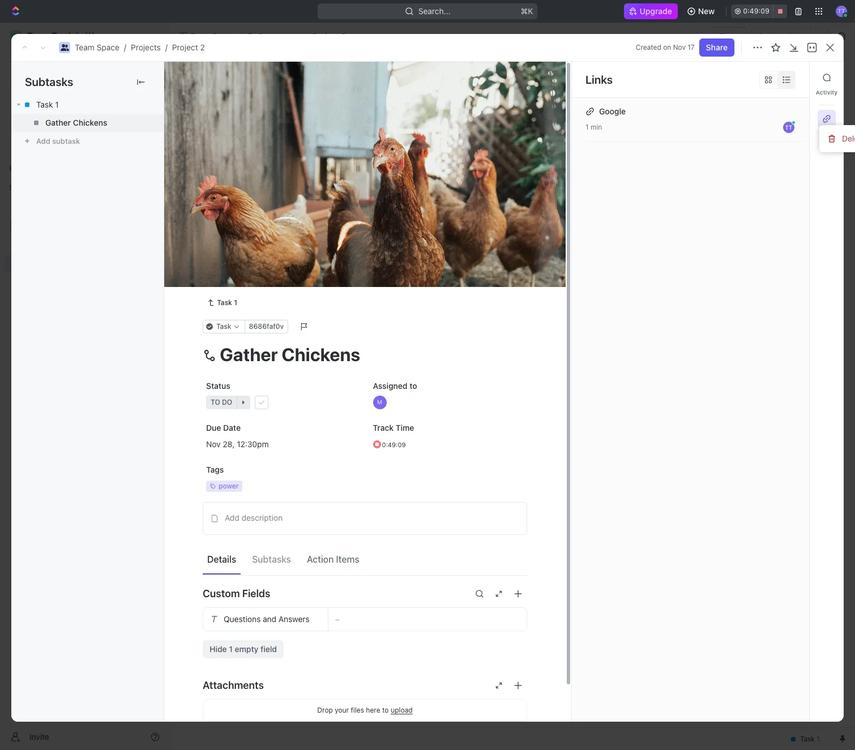 Task type: vqa. For each thing, say whether or not it's contained in the screenshot.
the Team Space link
yes



Task type: locate. For each thing, give the bounding box(es) containing it.
0 vertical spatial task 1 link
[[11, 96, 164, 114]]

add task button down calendar link
[[291, 158, 339, 171]]

17
[[688, 43, 695, 52]]

/
[[240, 31, 242, 41], [294, 31, 296, 41], [124, 42, 126, 52], [165, 42, 168, 52]]

favorites
[[9, 164, 39, 173]]

task 1 link up chickens
[[11, 96, 164, 114]]

task 1 down do
[[217, 298, 237, 307]]

1 button down progress
[[254, 196, 269, 207]]

1 vertical spatial hide
[[210, 645, 227, 654]]

0 vertical spatial hide
[[588, 133, 603, 141]]

add down automations button
[[774, 73, 789, 82]]

questions and answers
[[224, 614, 310, 624]]

to
[[210, 268, 220, 277], [410, 381, 417, 391], [382, 706, 389, 715]]

files
[[351, 706, 364, 715]]

created on nov 17
[[636, 43, 695, 52]]

share button
[[712, 27, 748, 45], [700, 39, 735, 57]]

action
[[307, 555, 334, 565]]

add task down task 2
[[228, 236, 262, 246]]

task
[[791, 73, 808, 82], [36, 100, 53, 109], [319, 160, 334, 168], [228, 197, 246, 207], [228, 217, 246, 226], [245, 236, 262, 246], [217, 298, 232, 307]]

2 horizontal spatial to
[[410, 381, 417, 391]]

progress
[[219, 160, 256, 168]]

1 vertical spatial user group image
[[12, 222, 20, 229]]

invite
[[29, 732, 49, 742]]

hide inside button
[[588, 133, 603, 141]]

0 vertical spatial team
[[190, 31, 210, 41]]

project
[[313, 31, 339, 41], [172, 42, 198, 52], [197, 67, 248, 86]]

1 vertical spatial space
[[97, 42, 119, 52]]

created
[[636, 43, 662, 52]]

user group image
[[60, 44, 69, 51], [12, 222, 20, 229]]

1 horizontal spatial projects
[[259, 31, 289, 41]]

1 vertical spatial task 1
[[228, 197, 251, 207]]

0 horizontal spatial projects
[[131, 42, 161, 52]]

team for team space / projects / project 2
[[75, 42, 95, 52]]

gantt
[[385, 105, 406, 114]]

tags
[[206, 465, 224, 475]]

space right user group icon
[[212, 31, 235, 41]]

2 vertical spatial project
[[197, 67, 248, 86]]

description
[[242, 514, 283, 523]]

1 horizontal spatial user group image
[[60, 44, 69, 51]]

1 horizontal spatial add task button
[[291, 158, 339, 171]]

2
[[341, 31, 346, 41], [200, 42, 205, 52], [251, 67, 261, 86], [269, 160, 273, 168], [248, 217, 252, 226], [245, 268, 249, 277]]

custom
[[203, 588, 240, 600]]

0 vertical spatial project 2
[[313, 31, 346, 41]]

task 1 up task 2
[[228, 197, 251, 207]]

add task down automations button
[[774, 73, 808, 82]]

1 horizontal spatial to
[[382, 706, 389, 715]]

1 button right task 2
[[255, 216, 270, 227]]

1 vertical spatial project 2
[[197, 67, 264, 86]]

new
[[699, 6, 715, 16]]

status
[[206, 381, 230, 391]]

0 horizontal spatial team space link
[[75, 42, 119, 52]]

0 horizontal spatial subtasks
[[25, 75, 73, 88]]

team space link
[[176, 29, 238, 43], [75, 42, 119, 52]]

to right here
[[382, 706, 389, 715]]

add task button down automations button
[[767, 69, 815, 87]]

hide
[[588, 133, 603, 141], [210, 645, 227, 654]]

field
[[261, 645, 277, 654]]

calendar
[[289, 105, 323, 114]]

2 vertical spatial task 1
[[217, 298, 237, 307]]

task 1 link
[[11, 96, 164, 114], [203, 296, 242, 310]]

add inside button
[[225, 514, 240, 523]]

space
[[212, 31, 235, 41], [97, 42, 119, 52]]

due
[[206, 423, 221, 433]]

1 horizontal spatial team
[[190, 31, 210, 41]]

2 horizontal spatial add task
[[774, 73, 808, 82]]

docs link
[[5, 93, 164, 112]]

1 vertical spatial team
[[75, 42, 95, 52]]

hide inside custom fields element
[[210, 645, 227, 654]]

2 vertical spatial add task
[[228, 236, 262, 246]]

share down new button
[[719, 31, 741, 41]]

add
[[774, 73, 789, 82], [304, 160, 317, 168], [228, 236, 243, 246], [225, 514, 240, 523]]

2 vertical spatial add task button
[[223, 235, 266, 248]]

0 horizontal spatial projects link
[[131, 42, 161, 52]]

team up home 'link'
[[75, 42, 95, 52]]

team for team space
[[190, 31, 210, 41]]

new button
[[683, 2, 722, 20]]

1 horizontal spatial project 2 link
[[298, 29, 349, 43]]

0 vertical spatial space
[[212, 31, 235, 41]]

assigned
[[373, 381, 408, 391]]

add left description
[[225, 514, 240, 523]]

0 vertical spatial projects
[[259, 31, 289, 41]]

list
[[255, 105, 268, 114]]

0 horizontal spatial to
[[210, 268, 220, 277]]

task 1
[[36, 100, 59, 109], [228, 197, 251, 207], [217, 298, 237, 307]]

user group image up home 'link'
[[60, 44, 69, 51]]

1 vertical spatial 1 button
[[255, 216, 270, 227]]

task 1 link down to do
[[203, 296, 242, 310]]

calendar link
[[287, 102, 323, 118]]

0 horizontal spatial add task
[[228, 236, 262, 246]]

task 1 up dashboards
[[36, 100, 59, 109]]

here
[[366, 706, 380, 715]]

sidebar navigation
[[0, 23, 169, 751]]

0 vertical spatial 1 button
[[254, 196, 269, 207]]

in progress
[[210, 160, 256, 168]]

1 horizontal spatial subtasks
[[252, 555, 291, 565]]

0 horizontal spatial task 1 link
[[11, 96, 164, 114]]

hide left the empty
[[210, 645, 227, 654]]

hide down min on the right
[[588, 133, 603, 141]]

1 vertical spatial subtasks
[[252, 555, 291, 565]]

activity
[[816, 89, 838, 96]]

1
[[55, 100, 59, 109], [586, 123, 589, 131], [248, 197, 251, 207], [264, 197, 268, 206], [265, 217, 269, 226], [234, 298, 237, 307], [229, 645, 233, 654]]

projects inside 'link'
[[259, 31, 289, 41]]

upload button
[[391, 707, 413, 715]]

action items button
[[302, 550, 364, 570]]

to right assigned
[[410, 381, 417, 391]]

Edit task name text field
[[203, 344, 528, 365]]

nov
[[673, 43, 686, 52]]

1 vertical spatial task 1 link
[[203, 296, 242, 310]]

add description
[[225, 514, 283, 523]]

to left do
[[210, 268, 220, 277]]

team right user group icon
[[190, 31, 210, 41]]

1 horizontal spatial space
[[212, 31, 235, 41]]

Search tasks... text field
[[714, 129, 828, 146]]

space up home 'link'
[[97, 42, 119, 52]]

2 horizontal spatial add task button
[[767, 69, 815, 87]]

add task down calendar
[[304, 160, 334, 168]]

user group image
[[180, 33, 187, 39]]

0 vertical spatial share
[[719, 31, 741, 41]]

tree
[[5, 197, 164, 350]]

share right 17
[[706, 42, 728, 52]]

chickens
[[73, 118, 107, 127]]

0 vertical spatial add task
[[774, 73, 808, 82]]

0 horizontal spatial user group image
[[12, 222, 20, 229]]

dashboards link
[[5, 113, 164, 131]]

1 button
[[254, 196, 269, 207], [255, 216, 270, 227]]

projects link
[[245, 29, 292, 43], [131, 42, 161, 52]]

team space
[[190, 31, 235, 41]]

1 inside custom fields element
[[229, 645, 233, 654]]

1 horizontal spatial add task
[[304, 160, 334, 168]]

1 horizontal spatial project 2
[[313, 31, 346, 41]]

subtasks down home
[[25, 75, 73, 88]]

0 vertical spatial add task button
[[767, 69, 815, 87]]

dele
[[843, 134, 856, 143]]

project 2
[[313, 31, 346, 41], [197, 67, 264, 86]]

0 horizontal spatial add task button
[[223, 235, 266, 248]]

user group image down spaces
[[12, 222, 20, 229]]

1 vertical spatial projects
[[131, 42, 161, 52]]

1 vertical spatial share
[[706, 42, 728, 52]]

add task button down task 2
[[223, 235, 266, 248]]

home
[[27, 59, 49, 69]]

add task
[[774, 73, 808, 82], [304, 160, 334, 168], [228, 236, 262, 246]]

0 vertical spatial to
[[210, 268, 220, 277]]

subtasks up fields
[[252, 555, 291, 565]]

empty
[[235, 645, 259, 654]]

track time
[[373, 423, 414, 433]]

1 horizontal spatial team space link
[[176, 29, 238, 43]]

0 horizontal spatial team
[[75, 42, 95, 52]]

1 button for 2
[[255, 216, 270, 227]]

0 vertical spatial subtasks
[[25, 75, 73, 88]]

project 2 link
[[298, 29, 349, 43], [172, 42, 205, 52]]

0 vertical spatial project
[[313, 31, 339, 41]]

1 button for 1
[[254, 196, 269, 207]]

2 vertical spatial to
[[382, 706, 389, 715]]

0 horizontal spatial space
[[97, 42, 119, 52]]

drop
[[317, 706, 333, 715]]

space for team space
[[212, 31, 235, 41]]

0 horizontal spatial hide
[[210, 645, 227, 654]]

team
[[190, 31, 210, 41], [75, 42, 95, 52]]

board link
[[209, 102, 234, 118]]

inbox
[[27, 78, 47, 88]]

1 horizontal spatial hide
[[588, 133, 603, 141]]



Task type: describe. For each thing, give the bounding box(es) containing it.
in
[[210, 160, 217, 168]]

0 vertical spatial task 1
[[36, 100, 59, 109]]

track
[[373, 423, 394, 433]]

attachments
[[203, 680, 264, 692]]

and
[[263, 614, 277, 624]]

favorites button
[[5, 162, 43, 176]]

questions
[[224, 614, 261, 624]]

user group image inside sidebar navigation
[[12, 222, 20, 229]]

links
[[586, 73, 613, 86]]

space for team space / projects / project 2
[[97, 42, 119, 52]]

share for share "button" on the right of 17
[[706, 42, 728, 52]]

google
[[599, 107, 626, 116]]

task sidebar navigation tab list
[[815, 69, 840, 153]]

table link
[[341, 102, 364, 118]]

team space / projects / project 2
[[75, 42, 205, 52]]

automations button
[[753, 28, 811, 45]]

home link
[[5, 55, 164, 73]]

subtasks button
[[248, 550, 296, 570]]

⌘k
[[521, 6, 533, 16]]

docs
[[27, 97, 46, 107]]

share for share "button" underneath new
[[719, 31, 741, 41]]

gantt link
[[383, 102, 406, 118]]

upload
[[391, 707, 413, 715]]

gather chickens
[[45, 118, 107, 127]]

gather chickens link
[[11, 114, 164, 132]]

to do
[[210, 268, 232, 277]]

hide for hide
[[588, 133, 603, 141]]

add down task 2
[[228, 236, 243, 246]]

inbox link
[[5, 74, 164, 92]]

0 vertical spatial user group image
[[60, 44, 69, 51]]

1 vertical spatial to
[[410, 381, 417, 391]]

custom fields button
[[203, 580, 528, 608]]

spaces
[[9, 184, 33, 192]]

date
[[223, 423, 241, 433]]

0:49:09 button
[[732, 5, 788, 18]]

board
[[211, 105, 234, 114]]

min
[[591, 123, 603, 131]]

tree inside sidebar navigation
[[5, 197, 164, 350]]

do
[[222, 268, 232, 277]]

list link
[[252, 102, 268, 118]]

1 horizontal spatial task 1 link
[[203, 296, 242, 310]]

your
[[335, 706, 349, 715]]

assigned to
[[373, 381, 417, 391]]

dele button
[[824, 130, 856, 148]]

subtasks inside button
[[252, 555, 291, 565]]

answers
[[279, 614, 310, 624]]

hide 1 empty field
[[210, 645, 277, 654]]

assignees button
[[458, 130, 511, 144]]

on
[[664, 43, 672, 52]]

1 min
[[586, 123, 603, 131]]

add description button
[[207, 510, 524, 528]]

hide button
[[584, 130, 608, 144]]

1 vertical spatial project
[[172, 42, 198, 52]]

details button
[[203, 550, 241, 570]]

task 2
[[228, 217, 252, 226]]

time
[[396, 423, 414, 433]]

upgrade link
[[624, 3, 678, 19]]

custom fields element
[[203, 608, 528, 659]]

details
[[207, 555, 236, 565]]

drop your files here to upload
[[317, 706, 413, 715]]

upgrade
[[640, 6, 672, 16]]

0 horizontal spatial project 2
[[197, 67, 264, 86]]

1 vertical spatial add task button
[[291, 158, 339, 171]]

1 horizontal spatial projects link
[[245, 29, 292, 43]]

task sidebar content section
[[572, 62, 810, 722]]

gather
[[45, 118, 71, 127]]

assignees
[[472, 133, 506, 141]]

1 inside 'task sidebar content' section
[[586, 123, 589, 131]]

8686faf0v button
[[245, 320, 288, 333]]

share button down new
[[712, 27, 748, 45]]

due date
[[206, 423, 241, 433]]

automations
[[758, 31, 806, 41]]

tt
[[786, 124, 793, 131]]

add down calendar link
[[304, 160, 317, 168]]

0 horizontal spatial project 2 link
[[172, 42, 205, 52]]

8686faf0v
[[249, 322, 284, 331]]

items
[[336, 555, 360, 565]]

action items
[[307, 555, 360, 565]]

hide for hide 1 empty field
[[210, 645, 227, 654]]

to inside drop your files here to upload
[[382, 706, 389, 715]]

share button right 17
[[700, 39, 735, 57]]

search...
[[418, 6, 451, 16]]

table
[[344, 105, 364, 114]]

0:49:09
[[744, 7, 770, 15]]

1 vertical spatial add task
[[304, 160, 334, 168]]

attachments button
[[203, 672, 528, 699]]

dashboards
[[27, 117, 71, 126]]

fields
[[242, 588, 271, 600]]



